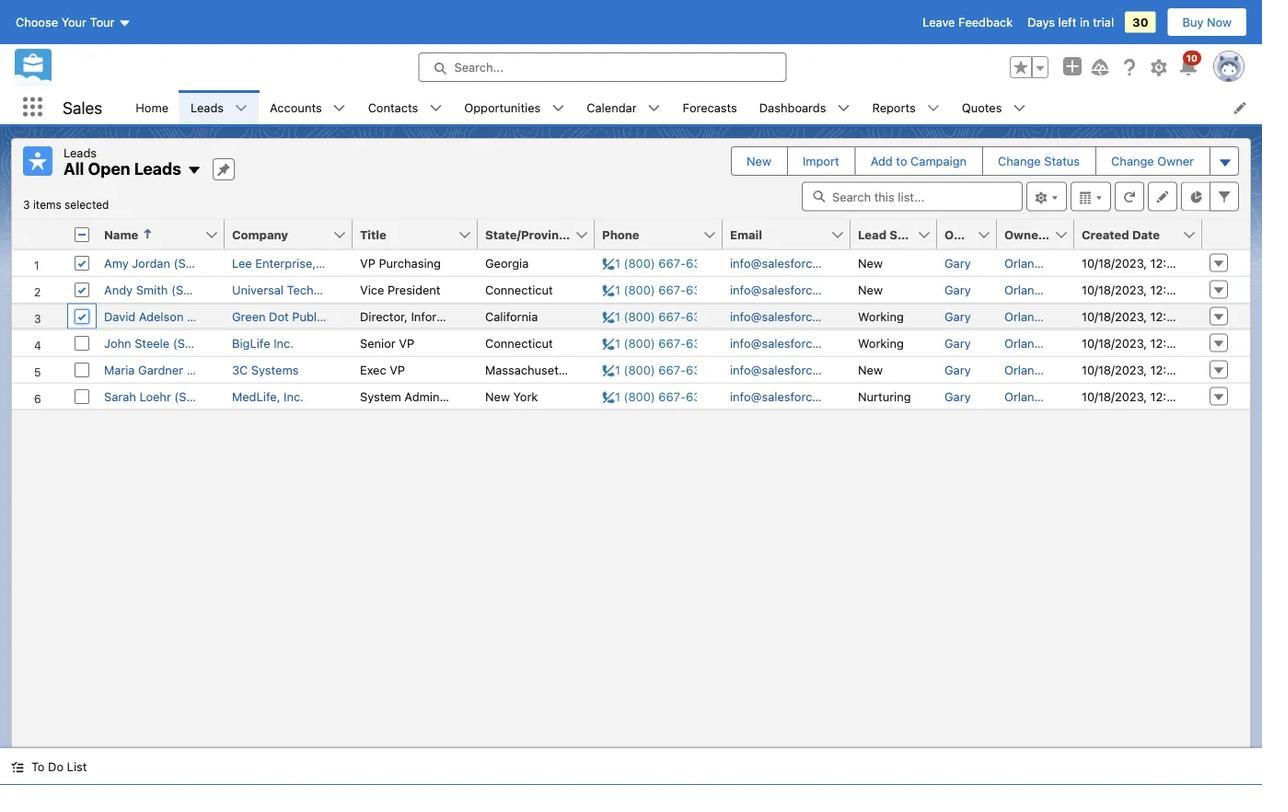Task type: locate. For each thing, give the bounding box(es) containing it.
text default image
[[333, 102, 346, 115], [648, 102, 661, 115], [1014, 102, 1026, 115], [11, 761, 24, 774]]

(sample) up david adelson (sample) link
[[171, 283, 222, 297]]

lee enterprise, inc
[[232, 256, 336, 270]]

owner
[[1158, 154, 1195, 168]]

12:03 for vp purchasing
[[1151, 256, 1182, 270]]

orlando for third orlando link from the top
[[1005, 309, 1049, 323]]

exec
[[360, 363, 386, 377]]

dashboards list item
[[749, 90, 862, 124]]

3 10/18/2023, 12:03 am from the top
[[1082, 309, 1204, 323]]

am for vice president
[[1185, 283, 1204, 297]]

text default image inside reports list item
[[927, 102, 940, 115]]

text default image left the reports link on the right of the page
[[838, 102, 851, 115]]

lead status
[[858, 227, 929, 241]]

(sample) down john steele (sample) biglife inc.
[[187, 363, 237, 377]]

2 10/18/2023, 12:03 am from the top
[[1082, 283, 1204, 297]]

director,
[[360, 309, 408, 323]]

0 vertical spatial inc.
[[274, 336, 294, 350]]

text default image
[[235, 102, 248, 115], [429, 102, 442, 115], [552, 102, 565, 115], [838, 102, 851, 115], [927, 102, 940, 115], [187, 163, 202, 178]]

4 10/18/2023, 12:03 am from the top
[[1082, 336, 1204, 350]]

5 am from the top
[[1185, 363, 1204, 377]]

1 info@salesforce.com from the top
[[730, 256, 847, 270]]

4 orlando link from the top
[[1005, 336, 1049, 350]]

gary for senior vp
[[945, 336, 971, 350]]

text default image left calendar link
[[552, 102, 565, 115]]

text default image inside quotes list item
[[1014, 102, 1026, 115]]

orlando for 2nd orlando link from the top of the "all open leads" grid
[[1005, 283, 1049, 297]]

vp right exec
[[390, 363, 405, 377]]

status inside change status button
[[1045, 154, 1080, 168]]

sarah
[[104, 390, 136, 403]]

change status
[[998, 154, 1080, 168]]

universal technologies link
[[232, 283, 361, 297]]

list
[[67, 760, 87, 774]]

(sample) down name element at the left top of page
[[174, 256, 224, 270]]

gary link
[[945, 256, 971, 270], [945, 283, 971, 297], [945, 309, 971, 323], [945, 336, 971, 350], [945, 363, 971, 377], [945, 390, 971, 403]]

text default image for contacts
[[429, 102, 442, 115]]

contacts link
[[357, 90, 429, 124]]

new button
[[732, 147, 786, 175]]

gary for vp purchasing
[[945, 256, 971, 270]]

date
[[1133, 227, 1161, 241]]

cell
[[67, 220, 97, 250]]

text default image inside dashboards list item
[[838, 102, 851, 115]]

exec vp
[[360, 363, 405, 377]]

0 horizontal spatial leads
[[64, 146, 97, 159]]

john steele (sample) link
[[104, 336, 223, 350]]

1 vertical spatial vp
[[399, 336, 415, 350]]

6 orlando from the top
[[1005, 390, 1049, 403]]

5 10/18/2023, from the top
[[1082, 363, 1148, 377]]

director, information technology
[[360, 309, 542, 323]]

10/18/2023, 12:03 am for senior vp
[[1082, 336, 1204, 350]]

california
[[485, 309, 538, 323]]

home
[[136, 100, 169, 114]]

0 vertical spatial working
[[858, 309, 904, 323]]

1 10/18/2023, from the top
[[1082, 256, 1148, 270]]

connecticut up california
[[485, 283, 553, 297]]

status inside lead status button
[[890, 227, 929, 241]]

leads right open
[[134, 159, 181, 179]]

1 vertical spatial connecticut
[[485, 336, 553, 350]]

text default image for calendar
[[648, 102, 661, 115]]

Search All Open Leads list view. search field
[[802, 182, 1023, 211]]

1 info@salesforce.com link from the top
[[730, 256, 847, 270]]

new for massachusetts
[[858, 363, 883, 377]]

1 gary from the top
[[945, 256, 971, 270]]

dashboards
[[760, 100, 827, 114]]

2 info@salesforce.com from the top
[[730, 283, 847, 297]]

senior vp
[[360, 336, 415, 350]]

reports list item
[[862, 90, 951, 124]]

4 gary link from the top
[[945, 336, 971, 350]]

2 connecticut from the top
[[485, 336, 553, 350]]

3 orlando link from the top
[[1005, 309, 1049, 323]]

vp right the senior
[[399, 336, 415, 350]]

to do list button
[[0, 749, 98, 786]]

none search field inside all open leads|leads|list view element
[[802, 182, 1023, 211]]

0 vertical spatial connecticut
[[485, 283, 553, 297]]

3 items selected
[[23, 198, 109, 211]]

1 click to dial disabled image from the top
[[602, 256, 697, 270]]

gary link for senior vp
[[945, 336, 971, 350]]

4 12:03 from the top
[[1151, 336, 1182, 350]]

10/18/2023,
[[1082, 256, 1148, 270], [1082, 283, 1148, 297], [1082, 309, 1148, 323], [1082, 336, 1148, 350], [1082, 363, 1148, 377], [1082, 390, 1148, 403]]

5 click to dial disabled image from the top
[[602, 363, 697, 377]]

email element
[[723, 220, 862, 250]]

text default image inside leads list item
[[235, 102, 248, 115]]

text default image right reports
[[927, 102, 940, 115]]

created date element
[[1075, 220, 1214, 250]]

1 orlando link from the top
[[1005, 256, 1049, 270]]

10/18/2023, 12:03 am for director, information technology
[[1082, 309, 1204, 323]]

(sample)
[[174, 256, 224, 270], [171, 283, 222, 297], [187, 309, 237, 323], [173, 336, 223, 350], [187, 363, 237, 377], [174, 390, 225, 403]]

10/18/2023, 12:03 am for exec vp
[[1082, 363, 1204, 377]]

10/18/2023, 12:03 am for vice president
[[1082, 283, 1204, 297]]

owner last name element
[[997, 220, 1086, 250]]

item number image
[[12, 220, 67, 249]]

1 horizontal spatial status
[[1045, 154, 1080, 168]]

1 orlando from the top
[[1005, 256, 1049, 270]]

leads right leads icon
[[64, 146, 97, 159]]

2 vertical spatial vp
[[390, 363, 405, 377]]

york
[[513, 390, 538, 403]]

2 change from the left
[[1112, 154, 1155, 168]]

vp
[[360, 256, 376, 270], [399, 336, 415, 350], [390, 363, 405, 377]]

2 horizontal spatial leads
[[191, 100, 224, 114]]

buy
[[1183, 15, 1204, 29]]

am for exec vp
[[1185, 363, 1204, 377]]

forecasts
[[683, 100, 738, 114]]

3 gary link from the top
[[945, 309, 971, 323]]

4 gary from the top
[[945, 336, 971, 350]]

text default image left to on the left bottom of the page
[[11, 761, 24, 774]]

left
[[1059, 15, 1077, 29]]

systems
[[251, 363, 299, 377]]

open
[[88, 159, 130, 179]]

3c systems
[[232, 363, 299, 377]]

4 10/18/2023, from the top
[[1082, 336, 1148, 350]]

click to dial disabled image
[[602, 256, 697, 270], [602, 283, 697, 297], [602, 309, 697, 323], [602, 336, 697, 350], [602, 363, 697, 377], [602, 390, 697, 403]]

4 orlando from the top
[[1005, 336, 1049, 350]]

2 10/18/2023, from the top
[[1082, 283, 1148, 297]]

action image
[[1203, 220, 1251, 249]]

1 10/18/2023, 12:03 am from the top
[[1082, 256, 1204, 270]]

text default image inside contacts list item
[[429, 102, 442, 115]]

all
[[64, 159, 84, 179]]

connecticut down california
[[485, 336, 553, 350]]

1 connecticut from the top
[[485, 283, 553, 297]]

quotes
[[962, 100, 1002, 114]]

2 gary link from the top
[[945, 283, 971, 297]]

1 gary link from the top
[[945, 256, 971, 270]]

4 click to dial disabled image from the top
[[602, 336, 697, 350]]

gary link for vp purchasing
[[945, 256, 971, 270]]

all open leads
[[64, 159, 181, 179]]

leads
[[191, 100, 224, 114], [64, 146, 97, 159], [134, 159, 181, 179]]

name element
[[97, 220, 236, 250]]

(sample) down david adelson (sample) link
[[173, 336, 223, 350]]

2 orlando from the top
[[1005, 283, 1049, 297]]

change inside button
[[998, 154, 1041, 168]]

calendar link
[[576, 90, 648, 124]]

None search field
[[802, 182, 1023, 211]]

3 gary from the top
[[945, 309, 971, 323]]

opportunities list item
[[453, 90, 576, 124]]

company
[[232, 227, 288, 241]]

state/province button
[[478, 220, 575, 249]]

items
[[33, 198, 61, 211]]

30
[[1133, 15, 1149, 29]]

text default image inside the accounts list item
[[333, 102, 346, 115]]

4 am from the top
[[1185, 336, 1204, 350]]

connecticut for president
[[485, 283, 553, 297]]

days
[[1028, 15, 1055, 29]]

(sample) for steele
[[173, 336, 223, 350]]

loehr
[[139, 390, 171, 403]]

lead status button
[[851, 220, 929, 249]]

name button
[[97, 220, 204, 249]]

3 10/18/2023, from the top
[[1082, 309, 1148, 323]]

info@salesforce.com for 6th info@salesforce.com "link"
[[730, 390, 847, 403]]

contacts list item
[[357, 90, 453, 124]]

change left owner
[[1112, 154, 1155, 168]]

green
[[232, 309, 266, 323]]

3 click to dial disabled image from the top
[[602, 309, 697, 323]]

1 horizontal spatial change
[[1112, 154, 1155, 168]]

vp up "vice"
[[360, 256, 376, 270]]

(sample) for smith
[[171, 283, 222, 297]]

action element
[[1203, 220, 1251, 250]]

1 horizontal spatial leads
[[134, 159, 181, 179]]

5 info@salesforce.com from the top
[[730, 363, 847, 377]]

text default image for dashboards
[[838, 102, 851, 115]]

status right lead
[[890, 227, 929, 241]]

3 orlando from the top
[[1005, 309, 1049, 323]]

system administrator new york
[[360, 390, 538, 403]]

change inside button
[[1112, 154, 1155, 168]]

6 click to dial disabled image from the top
[[602, 390, 697, 403]]

title element
[[353, 220, 489, 250]]

vp purchasing
[[360, 256, 441, 270]]

owner first name element
[[938, 220, 1008, 250]]

text default image inside "calendar" list item
[[648, 102, 661, 115]]

created
[[1082, 227, 1130, 241]]

2 working from the top
[[858, 336, 904, 350]]

1 change from the left
[[998, 154, 1041, 168]]

state/province element
[[478, 220, 606, 250]]

orlando link
[[1005, 256, 1049, 270], [1005, 283, 1049, 297], [1005, 309, 1049, 323], [1005, 336, 1049, 350], [1005, 363, 1049, 377], [1005, 390, 1049, 403]]

10/18/2023, 12:03 am
[[1082, 256, 1204, 270], [1082, 283, 1204, 297], [1082, 309, 1204, 323], [1082, 336, 1204, 350], [1082, 363, 1204, 377], [1082, 390, 1204, 403]]

3 am from the top
[[1185, 309, 1204, 323]]

list
[[125, 90, 1263, 124]]

all open leads status
[[23, 198, 109, 211]]

1 12:03 from the top
[[1151, 256, 1182, 270]]

leads image
[[23, 146, 52, 176]]

david adelson (sample) link
[[104, 309, 237, 323]]

0 horizontal spatial status
[[890, 227, 929, 241]]

(sample) down the maria gardner (sample) link
[[174, 390, 225, 403]]

1 vertical spatial status
[[890, 227, 929, 241]]

choose
[[16, 15, 58, 29]]

change down quotes list item
[[998, 154, 1041, 168]]

click to dial disabled image for senior vp
[[602, 336, 697, 350]]

choose your tour
[[16, 15, 115, 29]]

12:03 for vice president
[[1151, 283, 1182, 297]]

info@salesforce.com for 5th info@salesforce.com "link" from the top of the "all open leads" grid
[[730, 363, 847, 377]]

steele
[[135, 336, 170, 350]]

1 am from the top
[[1185, 256, 1204, 270]]

text default image right accounts at the left of the page
[[333, 102, 346, 115]]

leads right home
[[191, 100, 224, 114]]

0 horizontal spatial change
[[998, 154, 1041, 168]]

text default image for accounts
[[333, 102, 346, 115]]

gary link for director, information technology
[[945, 309, 971, 323]]

david adelson (sample)
[[104, 309, 237, 323]]

am for director, information technology
[[1185, 309, 1204, 323]]

5 orlando from the top
[[1005, 363, 1049, 377]]

status up the owner last name element
[[1045, 154, 1080, 168]]

orlando
[[1005, 256, 1049, 270], [1005, 283, 1049, 297], [1005, 309, 1049, 323], [1005, 336, 1049, 350], [1005, 363, 1049, 377], [1005, 390, 1049, 403]]

5 10/18/2023, 12:03 am from the top
[[1082, 363, 1204, 377]]

info@salesforce.com for second info@salesforce.com "link" from the top
[[730, 283, 847, 297]]

biglife
[[232, 336, 270, 350]]

6 12:03 from the top
[[1151, 390, 1182, 403]]

3 info@salesforce.com from the top
[[730, 309, 847, 323]]

click to dial disabled image for director, information technology
[[602, 309, 697, 323]]

2 am from the top
[[1185, 283, 1204, 297]]

6 info@salesforce.com from the top
[[730, 390, 847, 403]]

text default image left accounts link
[[235, 102, 248, 115]]

2 gary from the top
[[945, 283, 971, 297]]

status
[[1045, 154, 1080, 168], [890, 227, 929, 241]]

4 info@salesforce.com from the top
[[730, 336, 847, 350]]

accounts
[[270, 100, 322, 114]]

5 info@salesforce.com link from the top
[[730, 363, 847, 377]]

to do list
[[31, 760, 87, 774]]

0 vertical spatial status
[[1045, 154, 1080, 168]]

inc. down systems
[[284, 390, 304, 403]]

5 12:03 from the top
[[1151, 363, 1182, 377]]

status for change status
[[1045, 154, 1080, 168]]

(sample) for loehr
[[174, 390, 225, 403]]

text default image right quotes
[[1014, 102, 1026, 115]]

gardner
[[138, 363, 183, 377]]

list containing home
[[125, 90, 1263, 124]]

search...
[[455, 60, 504, 74]]

change for change owner
[[1112, 154, 1155, 168]]

text default image right calendar
[[648, 102, 661, 115]]

administrator
[[405, 390, 480, 403]]

text default image right contacts
[[429, 102, 442, 115]]

purchasing
[[379, 256, 441, 270]]

am for vp purchasing
[[1185, 256, 1204, 270]]

inc. down dot
[[274, 336, 294, 350]]

orlando for 4th orlando link from the top of the "all open leads" grid
[[1005, 336, 1049, 350]]

lee enterprise, inc link
[[232, 256, 336, 270]]

1 working from the top
[[858, 309, 904, 323]]

1 vertical spatial inc.
[[284, 390, 304, 403]]

click to dial disabled image for vp purchasing
[[602, 256, 697, 270]]

2 click to dial disabled image from the top
[[602, 283, 697, 297]]

text default image inside opportunities list item
[[552, 102, 565, 115]]

1 vertical spatial working
[[858, 336, 904, 350]]

(sample) up john steele (sample) biglife inc.
[[187, 309, 237, 323]]

medlife,
[[232, 390, 280, 403]]

group
[[1010, 56, 1049, 78]]

2 12:03 from the top
[[1151, 283, 1182, 297]]

6 orlando link from the top
[[1005, 390, 1049, 403]]

3 12:03 from the top
[[1151, 309, 1182, 323]]



Task type: vqa. For each thing, say whether or not it's contained in the screenshot.
Phone
yes



Task type: describe. For each thing, give the bounding box(es) containing it.
new for connecticut
[[858, 283, 883, 297]]

leads inside leads link
[[191, 100, 224, 114]]

in
[[1080, 15, 1090, 29]]

text default image down leads link
[[187, 163, 202, 178]]

working for connecticut
[[858, 336, 904, 350]]

12:03 for director, information technology
[[1151, 309, 1182, 323]]

massachusetts
[[485, 363, 569, 377]]

sarah loehr (sample) link
[[104, 390, 225, 403]]

6 gary link from the top
[[945, 390, 971, 403]]

new for georgia
[[858, 256, 883, 270]]

10/18/2023, for vice president
[[1082, 283, 1148, 297]]

to
[[31, 760, 45, 774]]

text default image for leads
[[235, 102, 248, 115]]

david
[[104, 309, 136, 323]]

add
[[871, 154, 893, 168]]

cell inside "all open leads" grid
[[67, 220, 97, 250]]

enterprise,
[[255, 256, 316, 270]]

10/18/2023, 12:03 am for vp purchasing
[[1082, 256, 1204, 270]]

text default image for reports
[[927, 102, 940, 115]]

jordan
[[132, 256, 170, 270]]

change owner
[[1112, 154, 1195, 168]]

choose your tour button
[[15, 7, 132, 37]]

amy jordan (sample)
[[104, 256, 224, 270]]

new inside button
[[747, 154, 772, 168]]

6 gary from the top
[[945, 390, 971, 403]]

leave feedback
[[923, 15, 1013, 29]]

information
[[411, 309, 475, 323]]

opportunities link
[[453, 90, 552, 124]]

10/18/2023, for director, information technology
[[1082, 309, 1148, 323]]

reports
[[873, 100, 916, 114]]

john
[[104, 336, 131, 350]]

feedback
[[959, 15, 1013, 29]]

amy jordan (sample) link
[[104, 256, 224, 270]]

(sample) for gardner
[[187, 363, 237, 377]]

text default image for quotes
[[1014, 102, 1026, 115]]

gary for director, information technology
[[945, 309, 971, 323]]

6 10/18/2023, from the top
[[1082, 390, 1148, 403]]

company element
[[225, 220, 364, 250]]

leads list item
[[180, 90, 259, 124]]

all open leads grid
[[12, 220, 1251, 410]]

info@salesforce.com for 3rd info@salesforce.com "link" from the bottom
[[730, 336, 847, 350]]

3 info@salesforce.com link from the top
[[730, 309, 847, 323]]

5 gary from the top
[[945, 363, 971, 377]]

opportunities
[[464, 100, 541, 114]]

(sample) for adelson
[[187, 309, 237, 323]]

import
[[803, 154, 840, 168]]

accounts link
[[259, 90, 333, 124]]

10/18/2023, for vp purchasing
[[1082, 256, 1148, 270]]

andy smith (sample)
[[104, 283, 222, 297]]

georgia
[[485, 256, 529, 270]]

universal technologies
[[232, 283, 361, 297]]

quotes list item
[[951, 90, 1037, 124]]

12:03 for exec vp
[[1151, 363, 1182, 377]]

phone button
[[595, 220, 703, 249]]

now
[[1208, 15, 1232, 29]]

phone element
[[595, 220, 734, 250]]

dot
[[269, 309, 289, 323]]

do
[[48, 760, 64, 774]]

calendar list item
[[576, 90, 672, 124]]

vp for exec vp
[[390, 363, 405, 377]]

technologies
[[287, 283, 361, 297]]

2 orlando link from the top
[[1005, 283, 1049, 297]]

days left in trial
[[1028, 15, 1115, 29]]

your
[[61, 15, 87, 29]]

orlando for 2nd orlando link from the bottom of the "all open leads" grid
[[1005, 363, 1049, 377]]

leave feedback link
[[923, 15, 1013, 29]]

inc
[[319, 256, 336, 270]]

vice
[[360, 283, 384, 297]]

technology
[[478, 309, 542, 323]]

3c systems link
[[232, 363, 299, 377]]

6 10/18/2023, 12:03 am from the top
[[1082, 390, 1204, 403]]

0 vertical spatial vp
[[360, 256, 376, 270]]

smith
[[136, 283, 168, 297]]

orlando for 6th orlando link from the bottom
[[1005, 256, 1049, 270]]

10/18/2023, for senior vp
[[1082, 336, 1148, 350]]

state/province
[[485, 227, 573, 241]]

3
[[23, 198, 30, 211]]

president
[[388, 283, 441, 297]]

working for california
[[858, 309, 904, 323]]

universal
[[232, 283, 284, 297]]

change owner button
[[1097, 147, 1209, 175]]

import button
[[788, 147, 854, 175]]

sales
[[63, 97, 102, 117]]

system
[[360, 390, 401, 403]]

am for senior vp
[[1185, 336, 1204, 350]]

12:03 for senior vp
[[1151, 336, 1182, 350]]

click to dial disabled image for vice president
[[602, 283, 697, 297]]

email button
[[723, 220, 831, 249]]

trial
[[1093, 15, 1115, 29]]

vice president
[[360, 283, 441, 297]]

reports link
[[862, 90, 927, 124]]

accounts list item
[[259, 90, 357, 124]]

campaign
[[911, 154, 967, 168]]

to
[[896, 154, 908, 168]]

change status button
[[984, 147, 1095, 175]]

senior
[[360, 336, 396, 350]]

search... button
[[419, 52, 787, 82]]

4 info@salesforce.com link from the top
[[730, 336, 847, 350]]

connecticut for vp
[[485, 336, 553, 350]]

click to dial disabled image for exec vp
[[602, 363, 697, 377]]

publishing
[[292, 309, 350, 323]]

title button
[[353, 220, 458, 249]]

buy now
[[1183, 15, 1232, 29]]

info@salesforce.com for sixth info@salesforce.com "link" from the bottom of the "all open leads" grid
[[730, 256, 847, 270]]

lead status element
[[851, 220, 949, 250]]

calendar
[[587, 100, 637, 114]]

selected
[[65, 198, 109, 211]]

5 gary link from the top
[[945, 363, 971, 377]]

info@salesforce.com for third info@salesforce.com "link" from the top
[[730, 309, 847, 323]]

andy smith (sample) link
[[104, 283, 222, 297]]

biglife inc. link
[[232, 336, 294, 350]]

gary for vice president
[[945, 283, 971, 297]]

gary link for vice president
[[945, 283, 971, 297]]

orlando for first orlando link from the bottom of the "all open leads" grid
[[1005, 390, 1049, 403]]

medlife, inc.
[[232, 390, 304, 403]]

status for lead status
[[890, 227, 929, 241]]

created date button
[[1075, 220, 1183, 249]]

change for change status
[[998, 154, 1041, 168]]

(sample) for jordan
[[174, 256, 224, 270]]

6 info@salesforce.com link from the top
[[730, 390, 847, 403]]

phone
[[602, 227, 640, 241]]

email
[[730, 227, 763, 241]]

10
[[1187, 52, 1198, 63]]

text default image inside to do list button
[[11, 761, 24, 774]]

sarah loehr (sample)
[[104, 390, 225, 403]]

item number element
[[12, 220, 67, 250]]

created date
[[1082, 227, 1161, 241]]

lee
[[232, 256, 252, 270]]

6 am from the top
[[1185, 390, 1204, 403]]

10/18/2023, for exec vp
[[1082, 363, 1148, 377]]

2 info@salesforce.com link from the top
[[730, 283, 847, 297]]

medlife, inc. link
[[232, 390, 304, 403]]

all open leads|leads|list view element
[[11, 138, 1252, 749]]

10 button
[[1178, 51, 1202, 78]]

text default image for opportunities
[[552, 102, 565, 115]]

vp for senior vp
[[399, 336, 415, 350]]

quotes link
[[951, 90, 1014, 124]]

andy
[[104, 283, 133, 297]]

5 orlando link from the top
[[1005, 363, 1049, 377]]

leads link
[[180, 90, 235, 124]]



